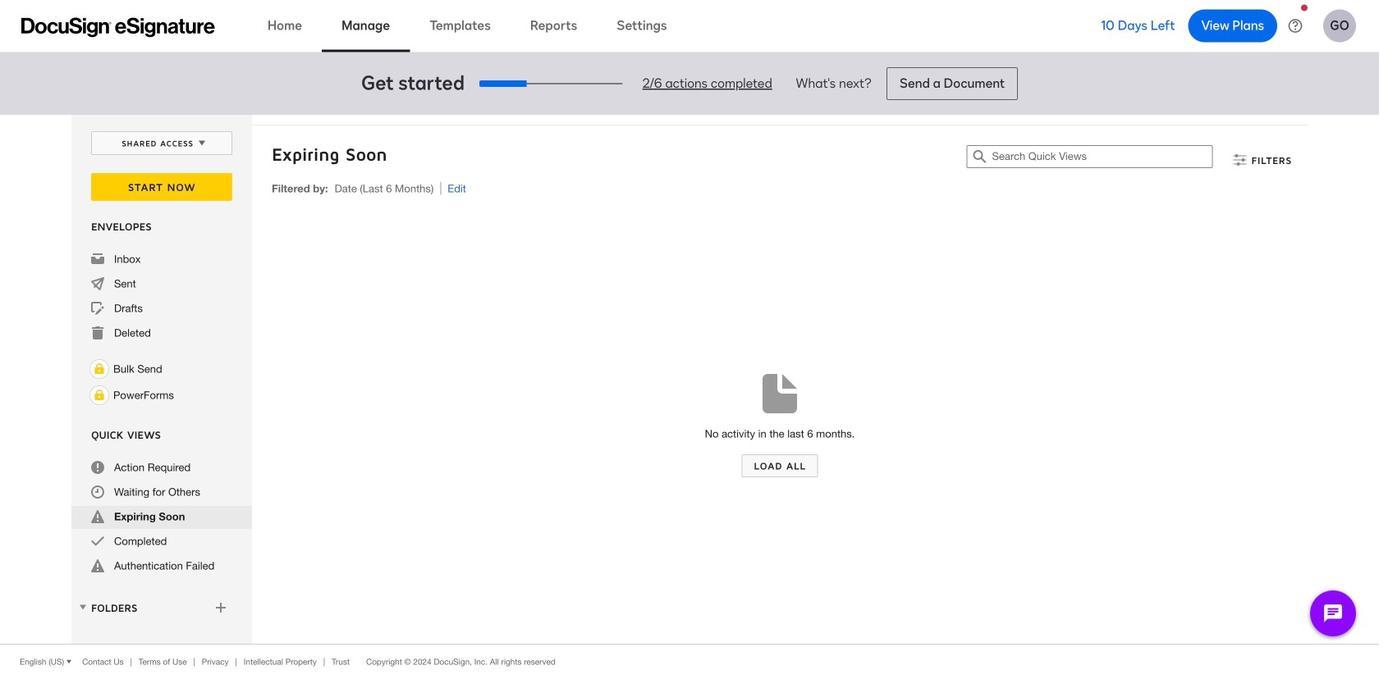 Task type: vqa. For each thing, say whether or not it's contained in the screenshot.
view shared folders image
no



Task type: describe. For each thing, give the bounding box(es) containing it.
completed image
[[91, 535, 104, 549]]

inbox image
[[91, 253, 104, 266]]

secondary navigation region
[[71, 115, 1312, 645]]

view folders image
[[76, 601, 90, 615]]

sent image
[[91, 278, 104, 291]]

alert image
[[91, 560, 104, 573]]

clock image
[[91, 486, 104, 499]]



Task type: locate. For each thing, give the bounding box(es) containing it.
action required image
[[91, 462, 104, 475]]

more info region
[[0, 645, 1380, 680]]

alert image
[[91, 511, 104, 524]]

0 vertical spatial lock image
[[90, 360, 109, 379]]

1 vertical spatial lock image
[[90, 386, 109, 406]]

1 lock image from the top
[[90, 360, 109, 379]]

2 lock image from the top
[[90, 386, 109, 406]]

lock image
[[90, 360, 109, 379], [90, 386, 109, 406]]

Search Quick Views text field
[[992, 146, 1213, 168]]

docusign esignature image
[[21, 18, 215, 37]]

trash image
[[91, 327, 104, 340]]

draft image
[[91, 302, 104, 315]]



